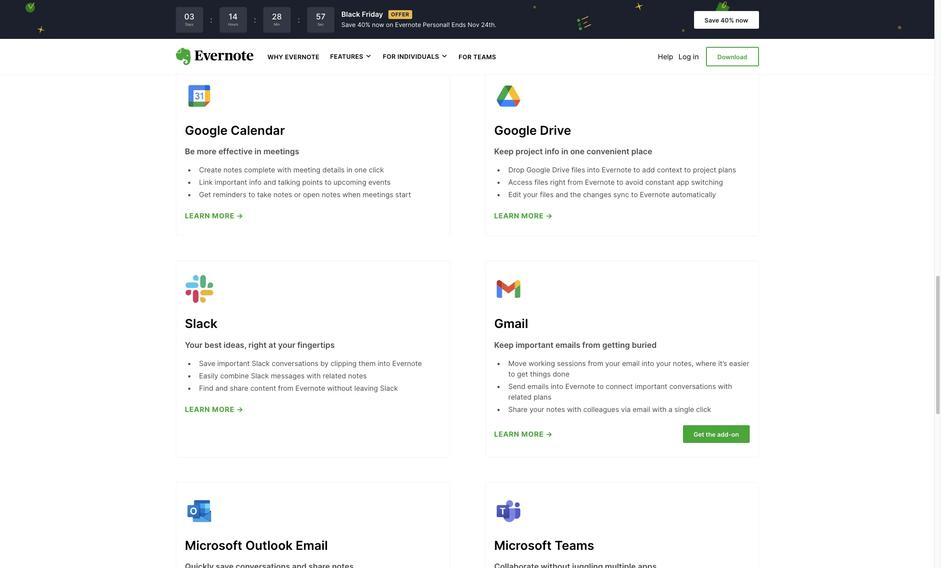 Task type: locate. For each thing, give the bounding box(es) containing it.
click
[[369, 165, 384, 174], [696, 405, 712, 414]]

1 horizontal spatial save
[[342, 21, 356, 28]]

0 horizontal spatial project
[[516, 147, 543, 156]]

notes inside move working sessions from your email into your notes, where it's easier to get things done send emails into evernote to connect important conversations with related plans share your notes with colleagues via email with a single click
[[547, 405, 565, 414]]

click up events
[[369, 165, 384, 174]]

your right share
[[530, 405, 545, 414]]

log in
[[679, 52, 699, 61]]

now down friday
[[372, 21, 384, 28]]

add
[[643, 165, 655, 174]]

notes
[[224, 165, 242, 174], [274, 190, 292, 199], [322, 190, 341, 199], [348, 371, 367, 380], [547, 405, 565, 414]]

1 horizontal spatial click
[[696, 405, 712, 414]]

1 vertical spatial plans
[[534, 392, 552, 401]]

and
[[264, 178, 276, 187], [556, 190, 568, 199], [215, 384, 228, 392]]

: left 14 hours
[[210, 15, 212, 24]]

learn more → down find
[[185, 405, 244, 414]]

important inside create notes complete with meeting details in one click link important info and talking points to upcoming events get reminders to take notes or open notes when meetings start
[[215, 178, 247, 187]]

hours
[[228, 22, 238, 27]]

1 vertical spatial on
[[732, 430, 739, 438]]

0 vertical spatial teams
[[474, 53, 496, 61]]

log
[[679, 52, 691, 61]]

find
[[199, 384, 213, 392]]

learn for slack
[[185, 405, 210, 414]]

conversations
[[272, 359, 319, 368], [670, 382, 716, 391]]

context
[[657, 165, 683, 174]]

1 horizontal spatial for
[[459, 53, 472, 61]]

email
[[296, 538, 328, 553]]

1 horizontal spatial project
[[693, 165, 717, 174]]

into down done
[[551, 382, 564, 391]]

2 : from the left
[[254, 15, 256, 24]]

and inside create notes complete with meeting details in one click link important info and talking points to upcoming events get reminders to take notes or open notes when meetings start
[[264, 178, 276, 187]]

0 horizontal spatial conversations
[[272, 359, 319, 368]]

microsoft for microsoft outlook email
[[185, 538, 242, 553]]

0 horizontal spatial and
[[215, 384, 228, 392]]

1 vertical spatial related
[[509, 392, 532, 401]]

to down details
[[325, 178, 332, 187]]

or
[[294, 190, 301, 199]]

1 keep from the top
[[494, 147, 514, 156]]

1 horizontal spatial info
[[545, 147, 560, 156]]

40% down black friday
[[358, 21, 370, 28]]

learn more → for slack
[[185, 405, 244, 414]]

get left 'add-' at bottom right
[[694, 430, 705, 438]]

1 vertical spatial meetings
[[363, 190, 394, 199]]

info down google drive
[[545, 147, 560, 156]]

changes
[[583, 190, 612, 199]]

and left changes
[[556, 190, 568, 199]]

to left get
[[509, 369, 515, 378]]

0 vertical spatial plans
[[719, 165, 736, 174]]

notes down effective
[[224, 165, 242, 174]]

with down by
[[307, 371, 321, 380]]

1 horizontal spatial related
[[509, 392, 532, 401]]

from down messages
[[278, 384, 294, 392]]

events
[[369, 178, 391, 187]]

learn more → for google drive
[[494, 211, 553, 220]]

0 horizontal spatial 40%
[[358, 21, 370, 28]]

to left take
[[248, 190, 255, 199]]

integrates
[[337, 14, 388, 26]]

0 horizontal spatial now
[[372, 21, 384, 28]]

for teams
[[459, 53, 496, 61]]

notes up leaving
[[348, 371, 367, 380]]

google for google calendar
[[185, 123, 228, 138]]

files right the edit
[[540, 190, 554, 199]]

learn more → link down find
[[185, 404, 244, 414]]

plans inside move working sessions from your email into your notes, where it's easier to get things done send emails into evernote to connect important conversations with related plans share your notes with colleagues via email with a single click
[[534, 392, 552, 401]]

0 vertical spatial emails
[[556, 340, 581, 349]]

2 microsoft from the left
[[494, 538, 552, 553]]

download
[[718, 53, 748, 60]]

more for google calendar
[[212, 211, 235, 220]]

now for save 40% now
[[736, 16, 749, 24]]

in
[[693, 52, 699, 61], [255, 147, 262, 156], [562, 147, 569, 156], [347, 165, 353, 174]]

0 horizontal spatial info
[[249, 178, 262, 187]]

clipping
[[331, 359, 357, 368]]

1 vertical spatial one
[[355, 165, 367, 174]]

your right the edit
[[523, 190, 538, 199]]

your
[[407, 28, 429, 41], [523, 190, 538, 199], [278, 340, 296, 349], [606, 359, 620, 368], [657, 359, 671, 368], [530, 405, 545, 414]]

and up take
[[264, 178, 276, 187]]

1 horizontal spatial one
[[571, 147, 585, 156]]

switching
[[692, 178, 723, 187]]

1 horizontal spatial :
[[254, 15, 256, 24]]

things
[[530, 369, 551, 378]]

evernote up changes
[[585, 178, 615, 187]]

learn more → link down the edit
[[494, 211, 553, 221]]

to left the connect
[[597, 382, 604, 391]]

learn more →
[[185, 211, 244, 220], [494, 211, 553, 220], [185, 405, 244, 414], [494, 430, 553, 438]]

send
[[509, 382, 526, 391]]

offer
[[391, 11, 410, 18]]

when
[[343, 190, 361, 199]]

1 vertical spatial emails
[[528, 382, 549, 391]]

0 horizontal spatial save
[[199, 359, 215, 368]]

tools
[[434, 14, 459, 26]]

be
[[185, 147, 195, 156]]

1 vertical spatial info
[[249, 178, 262, 187]]

0 vertical spatial right
[[550, 178, 566, 187]]

learn more → link for google calendar
[[185, 211, 244, 221]]

1 horizontal spatial meetings
[[363, 190, 394, 199]]

related up without
[[323, 371, 346, 380]]

meetings down events
[[363, 190, 394, 199]]

from right sessions
[[588, 359, 604, 368]]

info down complete
[[249, 178, 262, 187]]

fingertips
[[297, 340, 335, 349]]

teams for for teams
[[474, 53, 496, 61]]

email
[[622, 359, 640, 368], [633, 405, 651, 414]]

why evernote link
[[268, 52, 320, 61]]

project up switching on the right top of the page
[[693, 165, 717, 174]]

1 horizontal spatial plans
[[719, 165, 736, 174]]

emails down things
[[528, 382, 549, 391]]

1 vertical spatial teams
[[555, 538, 594, 553]]

with left a
[[653, 405, 667, 414]]

1 vertical spatial email
[[633, 405, 651, 414]]

keep important emails from getting buried
[[494, 340, 657, 349]]

1 vertical spatial and
[[556, 190, 568, 199]]

link
[[199, 178, 213, 187]]

from down keep project info in one convenient place
[[568, 178, 583, 187]]

easier
[[730, 359, 750, 368]]

1 horizontal spatial now
[[736, 16, 749, 24]]

related inside move working sessions from your email into your notes, where it's easier to get things done send emails into evernote to connect important conversations with related plans share your notes with colleagues via email with a single click
[[509, 392, 532, 401]]

2 keep from the top
[[494, 340, 514, 349]]

related down the send
[[509, 392, 532, 401]]

: left 57 sec
[[298, 15, 300, 24]]

keep up the drop
[[494, 147, 514, 156]]

conversations up single
[[670, 382, 716, 391]]

for teams link
[[459, 52, 496, 61]]

2 vertical spatial and
[[215, 384, 228, 392]]

for down the productivity
[[459, 53, 472, 61]]

1 vertical spatial click
[[696, 405, 712, 414]]

40% for save 40% now
[[721, 16, 734, 24]]

all
[[634, 14, 645, 26]]

ends
[[452, 21, 466, 28]]

teams
[[474, 53, 496, 61], [555, 538, 594, 553]]

google down the google drive logo
[[494, 123, 537, 138]]

emails up sessions
[[556, 340, 581, 349]]

0 horizontal spatial click
[[369, 165, 384, 174]]

0 vertical spatial keep
[[494, 147, 514, 156]]

learn more → down share
[[494, 430, 553, 438]]

0 horizontal spatial plans
[[534, 392, 552, 401]]

right
[[550, 178, 566, 187], [249, 340, 267, 349]]

plans down things
[[534, 392, 552, 401]]

into down "convenient" on the top of the page
[[587, 165, 600, 174]]

3 : from the left
[[298, 15, 300, 24]]

0 vertical spatial drive
[[540, 123, 572, 138]]

03 days
[[184, 12, 195, 27]]

1 vertical spatial drive
[[552, 165, 570, 174]]

0 vertical spatial one
[[571, 147, 585, 156]]

project down google drive
[[516, 147, 543, 156]]

with right friday
[[391, 14, 412, 26]]

drive
[[540, 123, 572, 138], [552, 165, 570, 174]]

your best ideas, right at your fingertips
[[185, 340, 335, 349]]

1 horizontal spatial conversations
[[670, 382, 716, 391]]

files right access
[[535, 178, 548, 187]]

save for save 40% now on evernote personal! ends nov 24th.
[[342, 21, 356, 28]]

emails
[[556, 340, 581, 349], [528, 382, 549, 391]]

notes down done
[[547, 405, 565, 414]]

files down keep project info in one convenient place
[[572, 165, 585, 174]]

important inside move working sessions from your email into your notes, where it's easier to get things done send emails into evernote to connect important conversations with related plans share your notes with colleagues via email with a single click
[[635, 382, 668, 391]]

→ for google calendar
[[237, 211, 244, 220]]

slack
[[185, 316, 218, 331], [252, 359, 270, 368], [251, 371, 269, 380], [380, 384, 398, 392]]

1 microsoft from the left
[[185, 538, 242, 553]]

with up talking
[[277, 165, 292, 174]]

important up combine on the bottom
[[217, 359, 250, 368]]

1 horizontal spatial on
[[732, 430, 739, 438]]

keep down gmail
[[494, 340, 514, 349]]

1 vertical spatial conversations
[[670, 382, 716, 391]]

important up the reminders
[[215, 178, 247, 187]]

for left individuals
[[383, 53, 396, 60]]

more
[[197, 147, 217, 156], [212, 211, 235, 220], [522, 211, 544, 220], [212, 405, 235, 414], [522, 430, 544, 438]]

your down save 40% now on evernote personal! ends nov 24th.
[[407, 28, 429, 41]]

microsoft down microsoft teams logo
[[494, 538, 552, 553]]

learn
[[185, 211, 210, 220], [494, 211, 520, 220], [185, 405, 210, 414], [494, 430, 520, 438]]

0 vertical spatial click
[[369, 165, 384, 174]]

in inside create notes complete with meeting details in one click link important info and talking points to upcoming events get reminders to take notes or open notes when meetings start
[[347, 165, 353, 174]]

for
[[383, 53, 396, 60], [459, 53, 472, 61]]

save down black
[[342, 21, 356, 28]]

one inside create notes complete with meeting details in one click link important info and talking points to upcoming events get reminders to take notes or open notes when meetings start
[[355, 165, 367, 174]]

files
[[572, 165, 585, 174], [535, 178, 548, 187], [540, 190, 554, 199]]

them
[[359, 359, 376, 368]]

meetings up complete
[[264, 147, 299, 156]]

1 horizontal spatial 40%
[[721, 16, 734, 24]]

info inside create notes complete with meeting details in one click link important info and talking points to upcoming events get reminders to take notes or open notes when meetings start
[[249, 178, 262, 187]]

important right the connect
[[635, 382, 668, 391]]

keep for google drive
[[494, 147, 514, 156]]

0 vertical spatial get
[[199, 190, 211, 199]]

slack up content
[[251, 371, 269, 380]]

in right log
[[693, 52, 699, 61]]

evernote right 28 min
[[289, 14, 334, 26]]

0 vertical spatial related
[[323, 371, 346, 380]]

complete
[[244, 165, 275, 174]]

save inside save important slack conversations by clipping them into evernote easily combine slack messages with related notes find and share content from evernote without leaving slack
[[199, 359, 215, 368]]

leaving
[[354, 384, 378, 392]]

more for slack
[[212, 405, 235, 414]]

0 vertical spatial conversations
[[272, 359, 319, 368]]

related inside save important slack conversations by clipping them into evernote easily combine slack messages with related notes find and share content from evernote without leaving slack
[[323, 371, 346, 380]]

evernote down done
[[566, 382, 595, 391]]

0 horizontal spatial microsoft
[[185, 538, 242, 553]]

evernote inside move working sessions from your email into your notes, where it's easier to get things done send emails into evernote to connect important conversations with related plans share your notes with colleagues via email with a single click
[[566, 382, 595, 391]]

0 horizontal spatial teams
[[474, 53, 496, 61]]

for inside for individuals button
[[383, 53, 396, 60]]

on
[[386, 21, 393, 28], [732, 430, 739, 438]]

get down link
[[199, 190, 211, 199]]

1 vertical spatial project
[[693, 165, 717, 174]]

notes down talking
[[274, 190, 292, 199]]

get the add-on
[[694, 430, 739, 438]]

0 horizontal spatial meetings
[[264, 147, 299, 156]]

save for save important slack conversations by clipping them into evernote easily combine slack messages with related notes find and share content from evernote without leaving slack
[[199, 359, 215, 368]]

save up download link
[[705, 16, 719, 24]]

single
[[675, 405, 694, 414]]

meeting
[[294, 165, 321, 174]]

learn down link
[[185, 211, 210, 220]]

0 horizontal spatial on
[[386, 21, 393, 28]]

convenient
[[587, 147, 630, 156]]

the left the tools
[[415, 14, 432, 26]]

learn more → down the edit
[[494, 211, 553, 220]]

microsoft teams logo image
[[494, 497, 523, 525]]

conversations up messages
[[272, 359, 319, 368]]

1 horizontal spatial right
[[550, 178, 566, 187]]

0 vertical spatial on
[[386, 21, 393, 28]]

save 40% now on evernote personal! ends nov 24th.
[[342, 21, 497, 28]]

your inside evernote integrates with the tools you rely on—making it the hub for all your productivity needs.
[[407, 28, 429, 41]]

2 horizontal spatial save
[[705, 16, 719, 24]]

0 horizontal spatial get
[[199, 190, 211, 199]]

0 horizontal spatial for
[[383, 53, 396, 60]]

the inside 'drop google drive files into evernote to add context to project plans access files right from evernote to avoid constant app switching edit your files and the changes sync to evernote automatically'
[[570, 190, 581, 199]]

to down avoid
[[631, 190, 638, 199]]

plans up switching on the right top of the page
[[719, 165, 736, 174]]

learn more → down the reminders
[[185, 211, 244, 220]]

and right find
[[215, 384, 228, 392]]

google up "be" on the left top
[[185, 123, 228, 138]]

click inside move working sessions from your email into your notes, where it's easier to get things done send emails into evernote to connect important conversations with related plans share your notes with colleagues via email with a single click
[[696, 405, 712, 414]]

important
[[215, 178, 247, 187], [516, 340, 554, 349], [217, 359, 250, 368], [635, 382, 668, 391]]

14 hours
[[228, 12, 238, 27]]

and inside 'drop google drive files into evernote to add context to project plans access files right from evernote to avoid constant app switching edit your files and the changes sync to evernote automatically'
[[556, 190, 568, 199]]

slack right leaving
[[380, 384, 398, 392]]

keep for gmail
[[494, 340, 514, 349]]

the left changes
[[570, 190, 581, 199]]

learn more → for google calendar
[[185, 211, 244, 220]]

40%
[[721, 16, 734, 24], [358, 21, 370, 28]]

0 vertical spatial meetings
[[264, 147, 299, 156]]

1 horizontal spatial and
[[264, 178, 276, 187]]

with inside save important slack conversations by clipping them into evernote easily combine slack messages with related notes find and share content from evernote without leaving slack
[[307, 371, 321, 380]]

→ for slack
[[237, 405, 244, 414]]

and inside save important slack conversations by clipping them into evernote easily combine slack messages with related notes find and share content from evernote without leaving slack
[[215, 384, 228, 392]]

right down keep project info in one convenient place
[[550, 178, 566, 187]]

2 horizontal spatial :
[[298, 15, 300, 24]]

0 horizontal spatial :
[[210, 15, 212, 24]]

1 horizontal spatial microsoft
[[494, 538, 552, 553]]

0 vertical spatial email
[[622, 359, 640, 368]]

from inside save important slack conversations by clipping them into evernote easily combine slack messages with related notes find and share content from evernote without leaving slack
[[278, 384, 294, 392]]

hub
[[596, 14, 615, 26]]

2 horizontal spatial and
[[556, 190, 568, 199]]

: left 28 min
[[254, 15, 256, 24]]

create notes complete with meeting details in one click link important info and talking points to upcoming events get reminders to take notes or open notes when meetings start
[[199, 165, 411, 199]]

0 horizontal spatial one
[[355, 165, 367, 174]]

0 vertical spatial and
[[264, 178, 276, 187]]

notes inside save important slack conversations by clipping them into evernote easily combine slack messages with related notes find and share content from evernote without leaving slack
[[348, 371, 367, 380]]

the left 'add-' at bottom right
[[706, 430, 716, 438]]

one
[[571, 147, 585, 156], [355, 165, 367, 174]]

get
[[199, 190, 211, 199], [694, 430, 705, 438]]

learn for google drive
[[494, 211, 520, 220]]

right inside 'drop google drive files into evernote to add context to project plans access files right from evernote to avoid constant app switching edit your files and the changes sync to evernote automatically'
[[550, 178, 566, 187]]

more for google drive
[[522, 211, 544, 220]]

for for for teams
[[459, 53, 472, 61]]

1 horizontal spatial teams
[[555, 538, 594, 553]]

0 vertical spatial project
[[516, 147, 543, 156]]

info
[[545, 147, 560, 156], [249, 178, 262, 187]]

0 horizontal spatial right
[[249, 340, 267, 349]]

0 horizontal spatial emails
[[528, 382, 549, 391]]

learn down find
[[185, 405, 210, 414]]

drive inside 'drop google drive files into evernote to add context to project plans access files right from evernote to avoid constant app switching edit your files and the changes sync to evernote automatically'
[[552, 165, 570, 174]]

gmail logo image
[[494, 275, 523, 303]]

one up upcoming
[[355, 165, 367, 174]]

email down buried
[[622, 359, 640, 368]]

google up access
[[527, 165, 550, 174]]

project inside 'drop google drive files into evernote to add context to project plans access files right from evernote to avoid constant app switching edit your files and the changes sync to evernote automatically'
[[693, 165, 717, 174]]

1 vertical spatial get
[[694, 430, 705, 438]]

0 horizontal spatial related
[[323, 371, 346, 380]]

evernote right them
[[392, 359, 422, 368]]

one left "convenient" on the top of the page
[[571, 147, 585, 156]]

save for save 40% now
[[705, 16, 719, 24]]

into inside save important slack conversations by clipping them into evernote easily combine slack messages with related notes find and share content from evernote without leaving slack
[[378, 359, 390, 368]]

take
[[257, 190, 272, 199]]

now up download link
[[736, 16, 749, 24]]

save
[[705, 16, 719, 24], [342, 21, 356, 28], [199, 359, 215, 368]]

friday
[[362, 10, 383, 19]]

rely
[[483, 14, 502, 26]]

learn more → link for google drive
[[494, 211, 553, 221]]

evernote down "convenient" on the top of the page
[[602, 165, 632, 174]]

for inside 'for teams' link
[[459, 53, 472, 61]]

1 vertical spatial keep
[[494, 340, 514, 349]]

download link
[[706, 47, 759, 66]]



Task type: vqa. For each thing, say whether or not it's contained in the screenshot.


Task type: describe. For each thing, give the bounding box(es) containing it.
combine
[[220, 371, 249, 380]]

→ for google drive
[[546, 211, 553, 220]]

why evernote
[[268, 53, 320, 61]]

teams for microsoft teams
[[555, 538, 594, 553]]

sessions
[[557, 359, 586, 368]]

evernote integrates with the tools you rely on—making it the hub for all your productivity needs.
[[289, 14, 645, 41]]

save 40% now
[[705, 16, 749, 24]]

google calendar logo image
[[185, 82, 213, 110]]

on for now
[[386, 21, 393, 28]]

learn more → link down share
[[494, 429, 553, 439]]

notes right the open on the left of the page
[[322, 190, 341, 199]]

via
[[621, 405, 631, 414]]

from left getting
[[583, 340, 601, 349]]

log in link
[[679, 52, 699, 61]]

with down the it's
[[718, 382, 733, 391]]

plans inside 'drop google drive files into evernote to add context to project plans access files right from evernote to avoid constant app switching edit your files and the changes sync to evernote automatically'
[[719, 165, 736, 174]]

into down buried
[[642, 359, 655, 368]]

slack logo image
[[185, 275, 213, 303]]

evernote down offer
[[395, 21, 421, 28]]

for individuals button
[[383, 52, 448, 61]]

03
[[184, 12, 195, 21]]

with left colleagues
[[567, 405, 582, 414]]

outlook
[[245, 538, 293, 553]]

get inside create notes complete with meeting details in one click link important info and talking points to upcoming events get reminders to take notes or open notes when meetings start
[[199, 190, 211, 199]]

reminders
[[213, 190, 247, 199]]

buried
[[632, 340, 657, 349]]

with inside evernote integrates with the tools you rely on—making it the hub for all your productivity needs.
[[391, 14, 412, 26]]

productivity
[[432, 28, 492, 41]]

now for save 40% now on evernote personal! ends nov 24th.
[[372, 21, 384, 28]]

evernote inside evernote integrates with the tools you rely on—making it the hub for all your productivity needs.
[[289, 14, 334, 26]]

share
[[509, 405, 528, 414]]

microsoft for microsoft teams
[[494, 538, 552, 553]]

click inside create notes complete with meeting details in one click link important info and talking points to upcoming events get reminders to take notes or open notes when meetings start
[[369, 165, 384, 174]]

from inside 'drop google drive files into evernote to add context to project plans access files right from evernote to avoid constant app switching edit your files and the changes sync to evernote automatically'
[[568, 178, 583, 187]]

ideas,
[[224, 340, 247, 349]]

get
[[517, 369, 528, 378]]

to up sync
[[617, 178, 624, 187]]

learn down share
[[494, 430, 520, 438]]

it's
[[719, 359, 728, 368]]

your right at
[[278, 340, 296, 349]]

meetings inside create notes complete with meeting details in one click link important info and talking points to upcoming events get reminders to take notes or open notes when meetings start
[[363, 190, 394, 199]]

easily
[[199, 371, 218, 380]]

on for add-
[[732, 430, 739, 438]]

0 vertical spatial files
[[572, 165, 585, 174]]

57 sec
[[316, 12, 326, 27]]

connect
[[606, 382, 633, 391]]

to up the app
[[685, 165, 691, 174]]

keep project info in one convenient place
[[494, 147, 653, 156]]

google inside 'drop google drive files into evernote to add context to project plans access files right from evernote to avoid constant app switching edit your files and the changes sync to evernote automatically'
[[527, 165, 550, 174]]

google drive logo image
[[494, 82, 523, 110]]

talking
[[278, 178, 300, 187]]

individuals
[[398, 53, 439, 60]]

for for for individuals
[[383, 53, 396, 60]]

save 40% now link
[[694, 11, 759, 29]]

create
[[199, 165, 222, 174]]

google drive
[[494, 123, 572, 138]]

getting
[[603, 340, 630, 349]]

messages
[[271, 371, 305, 380]]

place
[[632, 147, 653, 156]]

your inside 'drop google drive files into evernote to add context to project plans access files right from evernote to avoid constant app switching edit your files and the changes sync to evernote automatically'
[[523, 190, 538, 199]]

the right it
[[576, 14, 593, 26]]

your left notes,
[[657, 359, 671, 368]]

drop google drive files into evernote to add context to project plans access files right from evernote to avoid constant app switching edit your files and the changes sync to evernote automatically
[[509, 165, 736, 199]]

with inside create notes complete with meeting details in one click link important info and talking points to upcoming events get reminders to take notes or open notes when meetings start
[[277, 165, 292, 174]]

nov
[[468, 21, 480, 28]]

microsoft outlook email
[[185, 538, 328, 553]]

upcoming
[[334, 178, 367, 187]]

calendar
[[231, 123, 285, 138]]

needs.
[[495, 28, 528, 41]]

done
[[553, 369, 570, 378]]

help link
[[658, 52, 674, 61]]

1 vertical spatial files
[[535, 178, 548, 187]]

share
[[230, 384, 248, 392]]

40% for save 40% now on evernote personal! ends nov 24th.
[[358, 21, 370, 28]]

be more effective in meetings
[[185, 147, 299, 156]]

to left add
[[634, 165, 641, 174]]

best
[[205, 340, 222, 349]]

notes,
[[673, 359, 694, 368]]

on—making
[[505, 14, 564, 26]]

important inside save important slack conversations by clipping them into evernote easily combine slack messages with related notes find and share content from evernote without leaving slack
[[217, 359, 250, 368]]

conversations inside save important slack conversations by clipping them into evernote easily combine slack messages with related notes find and share content from evernote without leaving slack
[[272, 359, 319, 368]]

1 vertical spatial right
[[249, 340, 267, 349]]

into inside 'drop google drive files into evernote to add context to project plans access files right from evernote to avoid constant app switching edit your files and the changes sync to evernote automatically'
[[587, 165, 600, 174]]

effective
[[219, 147, 253, 156]]

drop
[[509, 165, 525, 174]]

learn for google calendar
[[185, 211, 210, 220]]

evernote down constant
[[640, 190, 670, 199]]

sync
[[614, 190, 629, 199]]

access
[[509, 178, 533, 187]]

evernote down messages
[[296, 384, 325, 392]]

help
[[658, 52, 674, 61]]

57
[[316, 12, 326, 21]]

black friday
[[342, 10, 383, 19]]

conversations inside move working sessions from your email into your notes, where it's easier to get things done send emails into evernote to connect important conversations with related plans share your notes with colleagues via email with a single click
[[670, 382, 716, 391]]

get the add-on link
[[683, 425, 750, 443]]

slack down your best ideas, right at your fingertips
[[252, 359, 270, 368]]

1 : from the left
[[210, 15, 212, 24]]

important up working
[[516, 340, 554, 349]]

at
[[269, 340, 276, 349]]

points
[[302, 178, 323, 187]]

move working sessions from your email into your notes, where it's easier to get things done send emails into evernote to connect important conversations with related plans share your notes with colleagues via email with a single click
[[509, 359, 750, 414]]

start
[[396, 190, 411, 199]]

colleagues
[[584, 405, 619, 414]]

in down google drive
[[562, 147, 569, 156]]

1 horizontal spatial get
[[694, 430, 705, 438]]

without
[[327, 384, 352, 392]]

add-
[[718, 430, 732, 438]]

evernote right why
[[285, 53, 320, 61]]

features button
[[330, 52, 372, 61]]

learn more → link for slack
[[185, 404, 244, 414]]

outlook logo image
[[185, 497, 213, 525]]

app
[[677, 178, 690, 187]]

microsoft teams
[[494, 538, 594, 553]]

where
[[696, 359, 717, 368]]

emails inside move working sessions from your email into your notes, where it's easier to get things done send emails into evernote to connect important conversations with related plans share your notes with colleagues via email with a single click
[[528, 382, 549, 391]]

1 horizontal spatial emails
[[556, 340, 581, 349]]

move
[[509, 359, 527, 368]]

in up complete
[[255, 147, 262, 156]]

sec
[[318, 22, 324, 27]]

why
[[268, 53, 283, 61]]

personal!
[[423, 21, 450, 28]]

for individuals
[[383, 53, 439, 60]]

google calendar
[[185, 123, 285, 138]]

features
[[330, 53, 364, 60]]

save important slack conversations by clipping them into evernote easily combine slack messages with related notes find and share content from evernote without leaving slack
[[199, 359, 422, 392]]

it
[[567, 14, 573, 26]]

avoid
[[626, 178, 644, 187]]

28
[[272, 12, 282, 21]]

from inside move working sessions from your email into your notes, where it's easier to get things done send emails into evernote to connect important conversations with related plans share your notes with colleagues via email with a single click
[[588, 359, 604, 368]]

automatically
[[672, 190, 716, 199]]

constant
[[646, 178, 675, 187]]

google for google drive
[[494, 123, 537, 138]]

by
[[321, 359, 329, 368]]

2 vertical spatial files
[[540, 190, 554, 199]]

your down getting
[[606, 359, 620, 368]]

a
[[669, 405, 673, 414]]

evernote logo image
[[176, 48, 254, 65]]

slack up your on the bottom left of page
[[185, 316, 218, 331]]

0 vertical spatial info
[[545, 147, 560, 156]]

24th.
[[481, 21, 497, 28]]



